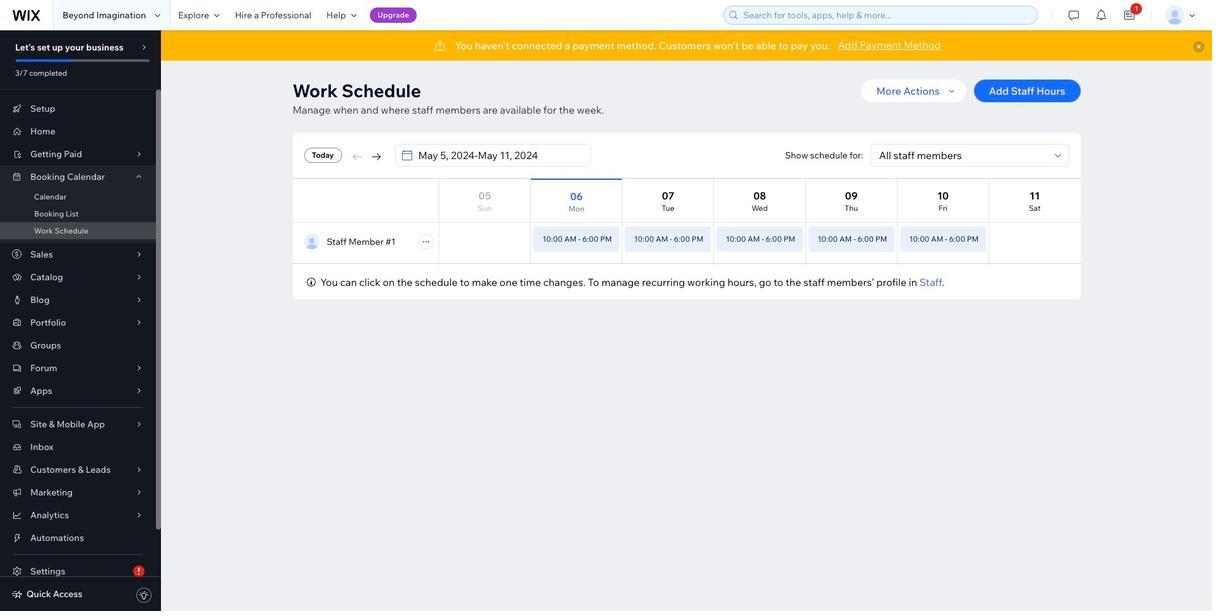 Task type: locate. For each thing, give the bounding box(es) containing it.
May 5, 2024-May 11, 2024 field
[[415, 145, 586, 166]]

Search for tools, apps, help & more... field
[[740, 6, 1034, 24]]

grid
[[293, 178, 1081, 273]]

None field
[[876, 145, 1051, 166]]

sidebar element
[[0, 30, 161, 611]]

alert
[[161, 30, 1213, 61]]



Task type: vqa. For each thing, say whether or not it's contained in the screenshot.
& associated with Site & App DROPDOWN BUTTON
no



